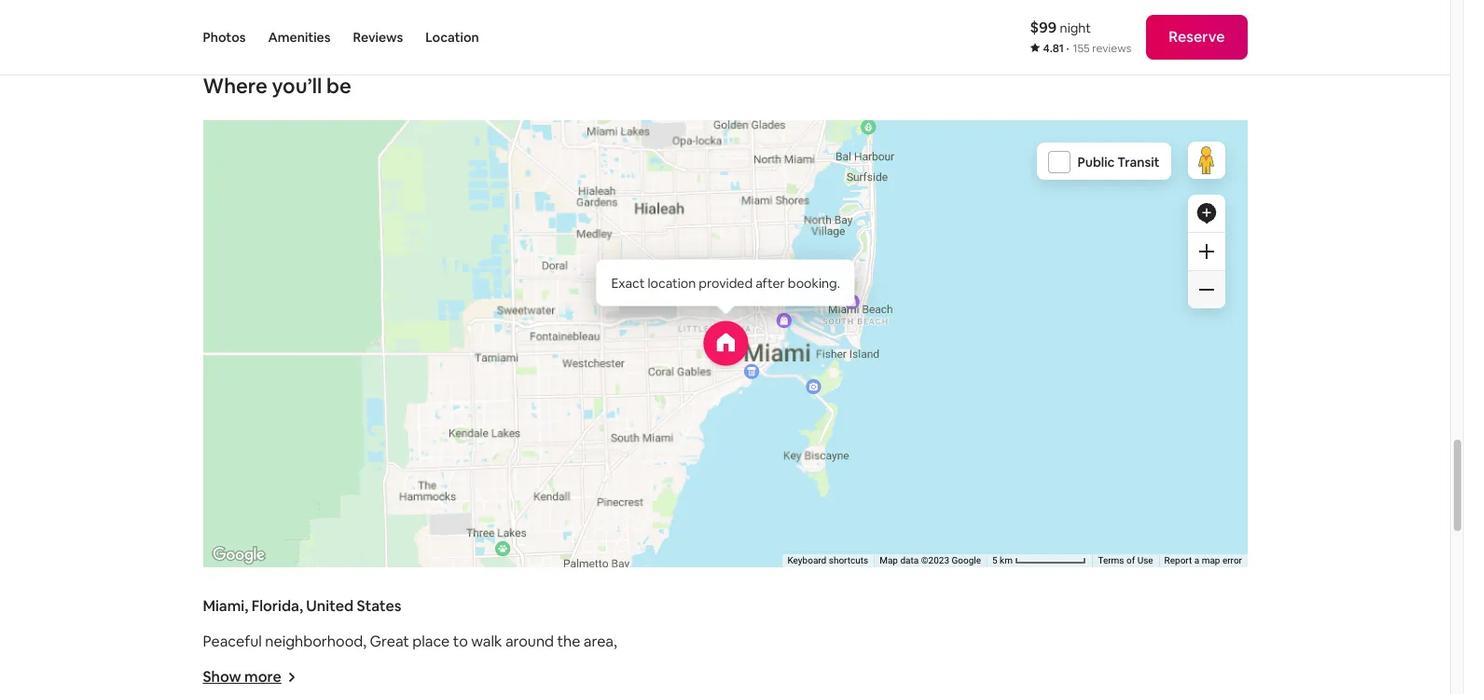 Task type: vqa. For each thing, say whether or not it's contained in the screenshot.
in inside the Home in CR, Costa Rica Casa MARIMANGO 3 beds · 3 bedrooms 28 nights · Feb 25 – Mar 24 $16,970 $12,500 monthly before taxes
no



Task type: locate. For each thing, give the bounding box(es) containing it.
google map
showing 8 points of interest. region
[[109, 57, 1302, 695]]

to
[[453, 632, 468, 652]]

report a map error link
[[1164, 556, 1242, 566]]

155
[[1073, 41, 1090, 56]]

miami, florida, united states
[[203, 597, 402, 616]]

terms of use link
[[1098, 556, 1153, 566]]

reserve button
[[1147, 15, 1247, 60]]

miami,
[[203, 597, 248, 616]]

reserve
[[1169, 27, 1225, 47]]

around
[[505, 632, 554, 652]]

public
[[1078, 154, 1115, 171]]

show
[[203, 668, 241, 687]]

public transit
[[1078, 154, 1160, 171]]

report
[[1164, 556, 1192, 566]]

use
[[1137, 556, 1153, 566]]

location button
[[426, 0, 479, 75]]

google
[[951, 556, 981, 566]]

terms of use
[[1098, 556, 1153, 566]]

a
[[1194, 556, 1199, 566]]

4.81 · 155 reviews
[[1043, 41, 1132, 56]]

area,
[[584, 632, 617, 652]]

report a map error
[[1164, 556, 1242, 566]]

walk
[[471, 632, 502, 652]]

$99 night
[[1030, 18, 1091, 37]]

reviews
[[353, 29, 403, 46]]

you'll
[[272, 73, 322, 99]]

show more button
[[203, 668, 296, 687]]

©2023
[[921, 556, 949, 566]]

4.81
[[1043, 41, 1064, 56]]

shortcuts
[[828, 556, 868, 566]]

drag pegman onto the map to open street view image
[[1188, 142, 1225, 179]]

where
[[203, 73, 268, 99]]

photos
[[203, 29, 246, 46]]

peaceful
[[203, 632, 262, 652]]



Task type: describe. For each thing, give the bounding box(es) containing it.
zoom out image
[[1199, 283, 1214, 298]]

photos button
[[203, 0, 246, 75]]

be
[[326, 73, 351, 99]]

location
[[426, 29, 479, 46]]

map
[[879, 556, 898, 566]]

$99
[[1030, 18, 1057, 37]]

amenities
[[268, 29, 331, 46]]

5 km
[[992, 556, 1015, 566]]

the
[[557, 632, 580, 652]]

google image
[[208, 544, 269, 568]]

add a place to the map image
[[1195, 202, 1218, 225]]

zoom in image
[[1199, 244, 1214, 259]]

keyboard shortcuts
[[787, 556, 868, 566]]

map data ©2023 google
[[879, 556, 981, 566]]

states
[[357, 597, 402, 616]]

keyboard
[[787, 556, 826, 566]]

neighborhood,
[[265, 632, 367, 652]]

keyboard shortcuts button
[[787, 555, 868, 568]]

transit
[[1118, 154, 1160, 171]]

great
[[370, 632, 409, 652]]

night
[[1060, 20, 1091, 36]]

your stay location, map pin image
[[703, 321, 748, 366]]

km
[[999, 556, 1012, 566]]

data
[[900, 556, 918, 566]]

more
[[244, 668, 282, 687]]

reviews button
[[353, 0, 403, 75]]

of
[[1126, 556, 1135, 566]]

florida,
[[251, 597, 303, 616]]

·
[[1066, 41, 1069, 56]]

show more
[[203, 668, 282, 687]]

united
[[306, 597, 354, 616]]

5 km button
[[986, 555, 1092, 568]]

terms
[[1098, 556, 1124, 566]]

place
[[413, 632, 450, 652]]

5
[[992, 556, 997, 566]]

error
[[1222, 556, 1242, 566]]

map
[[1201, 556, 1220, 566]]

reviews
[[1092, 41, 1132, 56]]

where you'll be
[[203, 73, 351, 99]]

amenities button
[[268, 0, 331, 75]]

peaceful neighborhood, great place to walk around the area,
[[203, 632, 617, 652]]



